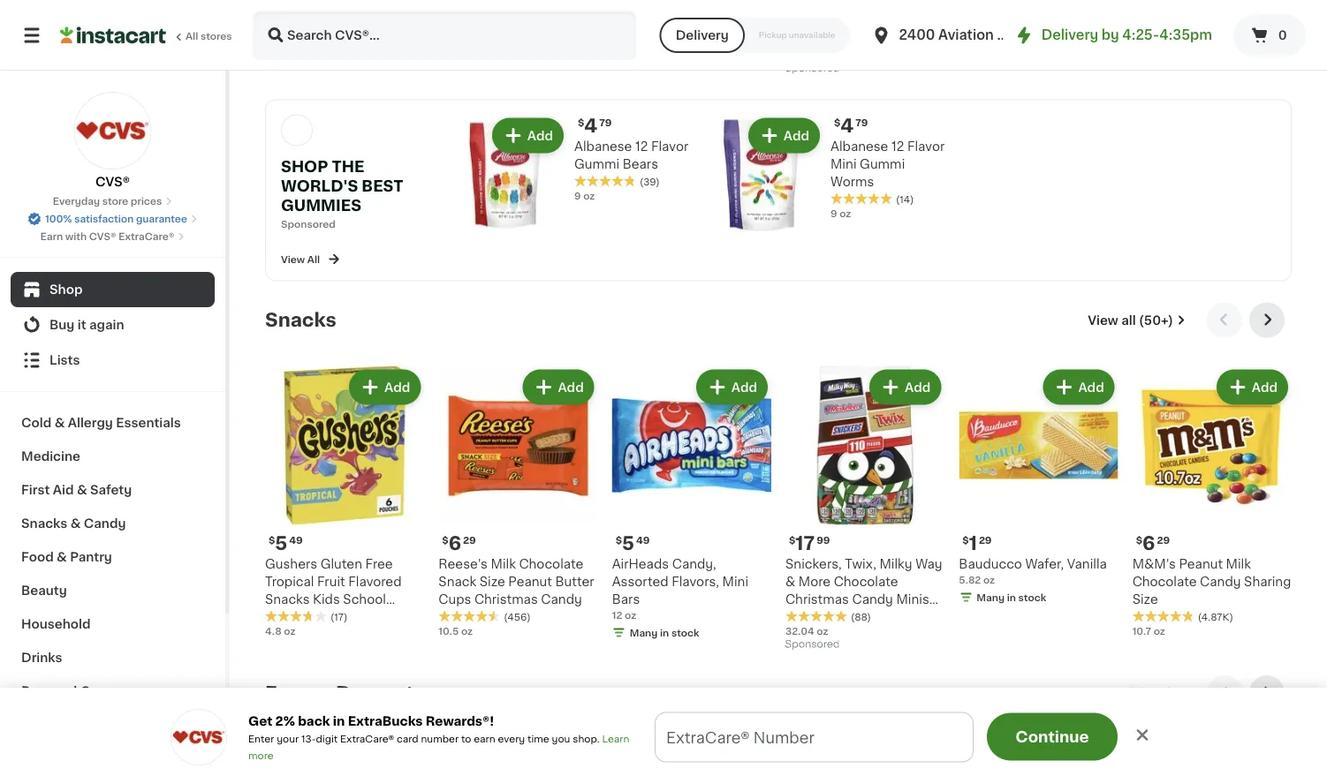 Task type: locate. For each thing, give the bounding box(es) containing it.
more left continue at the bottom of the page
[[982, 735, 1009, 745]]

get inside treatment tracker modal dialog
[[506, 732, 535, 747]]

9 for albanese 12 flavor gummi bears
[[574, 191, 581, 201]]

albanese up "worms"
[[831, 140, 889, 152]]

1 horizontal spatial 4.8 oz
[[439, 12, 469, 22]]

in down bauducco wafer, vanilla 5.82 oz
[[1007, 593, 1016, 603]]

0 horizontal spatial christmas
[[475, 594, 538, 606]]

reese's milk chocolate snack size peanut butter cups christmas candy
[[439, 558, 594, 606]]

treatment tracker modal dialog
[[230, 713, 1327, 777]]

4 for albanese 12 flavor mini gummi worms
[[841, 117, 854, 135]]

back
[[298, 715, 330, 728]]

many down '5.82'
[[977, 593, 1005, 603]]

1 vertical spatial all
[[1122, 688, 1136, 700]]

card
[[397, 735, 419, 745]]

in down airheads candy, assorted flavors, mini bars 12 oz
[[660, 628, 669, 638]]

oz
[[458, 12, 469, 22], [824, 13, 835, 23], [583, 191, 595, 201], [840, 209, 851, 219], [984, 575, 995, 585], [625, 611, 636, 621], [284, 627, 296, 637], [817, 627, 828, 637], [461, 627, 473, 637], [1154, 627, 1165, 637]]

flavor for albanese 12 flavor mini gummi worms
[[908, 140, 945, 152]]

9
[[574, 191, 581, 201], [831, 209, 837, 219]]

(17)
[[331, 613, 348, 623]]

view all (50+) button for frozen desserts
[[1081, 676, 1193, 712]]

& for vitamins
[[80, 753, 90, 765]]

stock down airheads candy, assorted flavors, mini bars 12 oz
[[672, 628, 700, 638]]

chocolate down the twix,
[[834, 576, 898, 588]]

care
[[80, 686, 111, 698]]

0 horizontal spatial 79
[[599, 117, 612, 127]]

many down bars
[[630, 628, 658, 638]]

5 up 'gushers'
[[275, 535, 287, 553]]

in inside product group
[[1007, 593, 1016, 603]]

9 down "worms"
[[831, 209, 837, 219]]

1 flavor from the left
[[651, 140, 689, 152]]

79 up albanese 12 flavor mini gummi worms
[[856, 117, 868, 127]]

2 5 from the left
[[622, 535, 635, 553]]

1 vertical spatial 4.8
[[265, 627, 282, 637]]

4:25-
[[1123, 29, 1160, 42]]

sponsored badge image down the see
[[786, 63, 839, 74]]

candy up (88)
[[852, 594, 893, 606]]

1 horizontal spatial $ 5 49
[[616, 535, 650, 553]]

1 vertical spatial view
[[1088, 314, 1119, 326]]

1 sponsored badge image from the top
[[786, 63, 839, 74]]

1 horizontal spatial more
[[982, 735, 1009, 745]]

0 horizontal spatial gummi
[[574, 158, 620, 170]]

0 vertical spatial size
[[480, 576, 505, 588]]

0 horizontal spatial 12
[[612, 611, 622, 621]]

peanut
[[1179, 558, 1223, 571], [508, 576, 552, 588]]

size inside snickers, twix, milky way & more chocolate christmas candy minis size variety
[[786, 611, 811, 624]]

0 horizontal spatial cvs® logo image
[[74, 92, 152, 170]]

2 $ 4 79 from the left
[[834, 117, 868, 135]]

get free delivery on next 3 orders • add $10.00 to qualify.
[[506, 732, 947, 747]]

flavored
[[348, 576, 402, 588]]

more
[[248, 751, 274, 761]]

12 up bears on the top left of page
[[635, 140, 648, 152]]

12 inside albanese 12 flavor mini gummi worms
[[892, 140, 904, 152]]

$ 5 49 up 'gushers'
[[269, 535, 303, 553]]

to right $10.00
[[872, 732, 888, 747]]

stock inside product group
[[1019, 593, 1047, 603]]

christmas inside the reese's milk chocolate snack size peanut butter cups christmas candy
[[475, 594, 538, 606]]

$ 6 29 up 'm&m's'
[[1136, 535, 1170, 553]]

0 vertical spatial 4.8
[[439, 12, 455, 22]]

79 up albanese 12 flavor gummi bears
[[599, 117, 612, 127]]

mini up "worms"
[[831, 158, 857, 170]]

10.7 oz
[[1133, 627, 1165, 637]]

candy down butter
[[541, 594, 582, 606]]

12
[[635, 140, 648, 152], [892, 140, 904, 152], [612, 611, 622, 621]]

minis
[[896, 594, 930, 606]]

$ up the reese's
[[442, 536, 449, 545]]

ExtraCare® Number text field
[[656, 714, 973, 762]]

0 horizontal spatial 9 oz
[[574, 191, 595, 201]]

1 4 from the left
[[584, 117, 598, 135]]

4 up albanese 12 flavor mini gummi worms
[[841, 117, 854, 135]]

earn with cvs® extracare® link
[[40, 230, 185, 244]]

1 vertical spatial sponsored badge image
[[786, 640, 839, 651]]

delivery for delivery by 4:25-4:35pm
[[1042, 29, 1099, 42]]

9 oz down albanese 12 flavor gummi bears
[[574, 191, 595, 201]]

1 vertical spatial item carousel region
[[265, 676, 1292, 777]]

$ 6 29 up the reese's
[[442, 535, 476, 553]]

& for snacks
[[70, 518, 81, 530]]

1 horizontal spatial peanut
[[1179, 558, 1223, 571]]

in up digit
[[333, 715, 345, 728]]

cvs® down satisfaction
[[89, 232, 116, 242]]

2400
[[899, 29, 935, 42]]

continue button
[[987, 714, 1118, 761]]

1 $ 5 49 from the left
[[269, 535, 303, 553]]

2 milk from the left
[[1226, 558, 1251, 571]]

29 right 1
[[979, 536, 992, 545]]

0 vertical spatial 9 oz
[[574, 191, 595, 201]]

2 horizontal spatial in
[[1007, 593, 1016, 603]]

4.8
[[439, 12, 455, 22], [265, 627, 282, 637]]

2 horizontal spatial 29
[[1157, 536, 1170, 545]]

12 for bears
[[635, 140, 648, 152]]

your
[[277, 735, 299, 745]]

1 milk from the left
[[491, 558, 516, 571]]

sharing
[[1244, 576, 1291, 588]]

all
[[186, 31, 198, 41], [307, 254, 320, 264]]

get for 2%
[[248, 715, 273, 728]]

0 horizontal spatial milk
[[491, 558, 516, 571]]

all
[[1122, 314, 1136, 326], [1122, 688, 1136, 700]]

0 horizontal spatial 4.8 oz
[[265, 627, 296, 637]]

vitamins & supplements
[[21, 753, 178, 765]]

2 vertical spatial size
[[786, 611, 811, 624]]

2 all from the top
[[1122, 688, 1136, 700]]

2 view all (50+) from the top
[[1088, 688, 1174, 700]]

personal
[[21, 686, 77, 698]]

cvs® logo image left 'enter'
[[171, 710, 227, 766]]

1 horizontal spatial albanese
[[831, 140, 889, 152]]

prices
[[131, 197, 162, 206]]

gummi left bears on the top left of page
[[574, 158, 620, 170]]

sponsored badge image down the 32.04 oz
[[786, 640, 839, 651]]

9 oz
[[574, 191, 595, 201], [831, 209, 851, 219]]

0 horizontal spatial 5
[[275, 535, 287, 553]]

next
[[666, 732, 702, 747]]

100%
[[45, 214, 72, 224]]

get up 'enter'
[[248, 715, 273, 728]]

1 79 from the left
[[599, 117, 612, 127]]

time
[[528, 735, 550, 745]]

0 horizontal spatial 6
[[449, 535, 461, 553]]

(50+) for snacks
[[1139, 314, 1174, 326]]

$ for gushers gluten free tropical fruit flavored snacks kids school snacks
[[269, 536, 275, 545]]

milk inside m&m's peanut milk chocolate candy sharing size
[[1226, 558, 1251, 571]]

satisfaction
[[74, 214, 134, 224]]

1 christmas from the left
[[786, 594, 849, 606]]

mini inside airheads candy, assorted flavors, mini bars 12 oz
[[723, 576, 749, 588]]

best
[[362, 178, 404, 193]]

1 horizontal spatial $ 4 79
[[834, 117, 868, 135]]

safety
[[90, 484, 132, 497]]

1 vertical spatial all
[[307, 254, 320, 264]]

2 49 from the left
[[636, 536, 650, 545]]

0 vertical spatial item carousel region
[[265, 303, 1292, 662]]

size up 32.04
[[786, 611, 811, 624]]

4
[[584, 117, 598, 135], [841, 117, 854, 135]]

0 horizontal spatial 9
[[574, 191, 581, 201]]

1 5 from the left
[[275, 535, 287, 553]]

many for 1
[[977, 593, 1005, 603]]

oz inside airheads candy, assorted flavors, mini bars 12 oz
[[625, 611, 636, 621]]

milk
[[491, 558, 516, 571], [1226, 558, 1251, 571]]

0 vertical spatial many in stock
[[977, 593, 1047, 603]]

cvs® up everyday store prices link
[[95, 176, 130, 188]]

4 up albanese 12 flavor gummi bears
[[584, 117, 598, 135]]

cold & allergy essentials
[[21, 417, 181, 430]]

2 (50+) from the top
[[1139, 688, 1174, 700]]

albanese for gummi
[[574, 140, 632, 152]]

$ 4 79 up albanese 12 flavor gummi bears
[[578, 117, 612, 135]]

flavor inside albanese 12 flavor mini gummi worms
[[908, 140, 945, 152]]

1 view all (50+) from the top
[[1088, 314, 1174, 326]]

$ up "worms"
[[834, 117, 841, 127]]

0 horizontal spatial get
[[248, 715, 273, 728]]

extrabucks
[[348, 715, 423, 728]]

5 up airheads
[[622, 535, 635, 553]]

32.04
[[786, 627, 814, 637]]

1 vertical spatial view all (50+) button
[[1081, 676, 1193, 712]]

1 all from the top
[[1122, 314, 1136, 326]]

1 vertical spatial peanut
[[508, 576, 552, 588]]

6
[[449, 535, 461, 553], [1143, 535, 1155, 553]]

$ 5 49 for airheads candy, assorted flavors, mini bars
[[616, 535, 650, 553]]

product group containing 17
[[786, 366, 945, 655]]

extracare® down guarantee
[[119, 232, 174, 242]]

peanut inside m&m's peanut milk chocolate candy sharing size
[[1179, 558, 1223, 571]]

& right cold at the bottom of page
[[54, 417, 65, 430]]

1 horizontal spatial $ 6 29
[[1136, 535, 1170, 553]]

1 vertical spatial mini
[[723, 576, 749, 588]]

$ for albanese 12 flavor mini gummi worms
[[834, 117, 841, 127]]

item carousel region containing snacks
[[265, 303, 1292, 662]]

0 horizontal spatial albanese
[[574, 140, 632, 152]]

gummi inside albanese 12 flavor mini gummi worms
[[860, 158, 905, 170]]

2 view all (50+) button from the top
[[1081, 676, 1193, 712]]

1 vertical spatial (50+)
[[1139, 688, 1174, 700]]

0 horizontal spatial 49
[[289, 536, 303, 545]]

$ up airheads
[[616, 536, 622, 545]]

christmas up (456)
[[475, 594, 538, 606]]

& down snickers,
[[786, 576, 796, 588]]

delivery
[[1042, 29, 1099, 42], [676, 29, 729, 42]]

2 horizontal spatial 12
[[892, 140, 904, 152]]

0 horizontal spatial 29
[[463, 536, 476, 545]]

$ inside $ 17 99
[[789, 536, 796, 545]]

get for free
[[506, 732, 535, 747]]

by
[[1102, 29, 1119, 42]]

candy up the (4.87k)
[[1200, 576, 1241, 588]]

& down first aid & safety
[[70, 518, 81, 530]]

$ 4 79
[[578, 117, 612, 135], [834, 117, 868, 135]]

1 vertical spatial many in stock
[[630, 628, 700, 638]]

1 horizontal spatial 12
[[635, 140, 648, 152]]

5 for airheads candy, assorted flavors, mini bars
[[622, 535, 635, 553]]

1 vertical spatial 9
[[831, 209, 837, 219]]

1 albanese from the left
[[574, 140, 632, 152]]

stock
[[1019, 593, 1047, 603], [672, 628, 700, 638]]

1 item carousel region from the top
[[265, 303, 1292, 662]]

0 horizontal spatial $ 5 49
[[269, 535, 303, 553]]

& inside cold & allergy essentials link
[[54, 417, 65, 430]]

oz inside button
[[458, 12, 469, 22]]

cvs® logo image
[[74, 92, 152, 170], [171, 710, 227, 766]]

0 horizontal spatial peanut
[[508, 576, 552, 588]]

in for 1
[[1007, 593, 1016, 603]]

chocolate down 'm&m's'
[[1133, 576, 1197, 588]]

29
[[463, 536, 476, 545], [979, 536, 992, 545], [1157, 536, 1170, 545]]

candy inside m&m's peanut milk chocolate candy sharing size
[[1200, 576, 1241, 588]]

mini inside albanese 12 flavor mini gummi worms
[[831, 158, 857, 170]]

flavor
[[651, 140, 689, 152], [908, 140, 945, 152]]

albanese up bears on the top left of page
[[574, 140, 632, 152]]

1 horizontal spatial milk
[[1226, 558, 1251, 571]]

0 vertical spatial (50+)
[[1139, 314, 1174, 326]]

food
[[21, 551, 54, 564]]

view for frozen desserts
[[1088, 688, 1119, 700]]

1 horizontal spatial cvs® logo image
[[171, 710, 227, 766]]

49 up 'gushers'
[[289, 536, 303, 545]]

0 horizontal spatial $ 6 29
[[442, 535, 476, 553]]

size down the reese's
[[480, 576, 505, 588]]

to left earn
[[461, 735, 471, 745]]

1 $ 4 79 from the left
[[578, 117, 612, 135]]

$ 5 49
[[269, 535, 303, 553], [616, 535, 650, 553]]

$ up bauducco
[[963, 536, 969, 545]]

product group containing 1
[[959, 366, 1119, 609]]

instacart logo image
[[60, 25, 166, 46]]

29 up 'm&m's'
[[1157, 536, 1170, 545]]

5 for gushers gluten free tropical fruit flavored snacks kids school snacks
[[275, 535, 287, 553]]

$ 6 29 for m&m's
[[1136, 535, 1170, 553]]

1 horizontal spatial get
[[506, 732, 535, 747]]

& for food
[[57, 551, 67, 564]]

1 horizontal spatial delivery
[[1042, 29, 1099, 42]]

1 vertical spatial 9 oz
[[831, 209, 851, 219]]

peanut up (456)
[[508, 576, 552, 588]]

all for frozen desserts
[[1122, 688, 1136, 700]]

0 vertical spatial 4.8 oz
[[439, 12, 469, 22]]

$ inside $ 1 29
[[963, 536, 969, 545]]

snack
[[439, 576, 476, 588]]

albanese for mini
[[831, 140, 889, 152]]

2 $ 6 29 from the left
[[1136, 535, 1170, 553]]

1 horizontal spatial many in stock
[[977, 593, 1047, 603]]

29 for reese's milk chocolate snack size peanut butter cups christmas candy
[[463, 536, 476, 545]]

0 horizontal spatial 4
[[584, 117, 598, 135]]

assorted
[[612, 576, 669, 588]]

None search field
[[253, 11, 637, 60]]

many inside product group
[[977, 593, 1005, 603]]

1 vertical spatial in
[[660, 628, 669, 638]]

79 for albanese 12 flavor gummi bears
[[599, 117, 612, 127]]

chocolate inside the reese's milk chocolate snack size peanut butter cups christmas candy
[[519, 558, 584, 571]]

0 vertical spatial sponsored badge image
[[786, 63, 839, 74]]

&
[[54, 417, 65, 430], [77, 484, 87, 497], [70, 518, 81, 530], [57, 551, 67, 564], [786, 576, 796, 588], [80, 753, 90, 765]]

6 for m&m's
[[1143, 535, 1155, 553]]

2 albanese from the left
[[831, 140, 889, 152]]

$ 4 79 up albanese 12 flavor mini gummi worms
[[834, 117, 868, 135]]

1 horizontal spatial size
[[786, 611, 811, 624]]

view all (50+) button for snacks
[[1081, 303, 1193, 338]]

shop.
[[573, 735, 600, 745]]

item carousel region
[[265, 303, 1292, 662], [265, 676, 1292, 777]]

12 up (14)
[[892, 140, 904, 152]]

1 (50+) from the top
[[1139, 314, 1174, 326]]

0 horizontal spatial size
[[480, 576, 505, 588]]

milk up sharing on the bottom right of page
[[1226, 558, 1251, 571]]

enter
[[248, 735, 274, 745]]

& inside the first aid & safety link
[[77, 484, 87, 497]]

lists
[[49, 354, 80, 367]]

more inside button
[[982, 735, 1009, 745]]

6 up the reese's
[[449, 535, 461, 553]]

1 horizontal spatial 4.8
[[439, 12, 455, 22]]

29 for m&m's peanut milk chocolate candy sharing size
[[1157, 536, 1170, 545]]

medicine
[[21, 451, 80, 463]]

1 $ 6 29 from the left
[[442, 535, 476, 553]]

2.7
[[807, 13, 821, 23]]

2 79 from the left
[[856, 117, 868, 127]]

2 $ 5 49 from the left
[[616, 535, 650, 553]]

2 29 from the left
[[979, 536, 992, 545]]

& inside "food & pantry" link
[[57, 551, 67, 564]]

1 vertical spatial view all (50+)
[[1088, 688, 1174, 700]]

(50+) for frozen desserts
[[1139, 688, 1174, 700]]

extracare® down get 2% back in extrabucks rewards®!
[[340, 735, 394, 745]]

(50+)
[[1139, 314, 1174, 326], [1139, 688, 1174, 700]]

1 horizontal spatial to
[[872, 732, 888, 747]]

2 horizontal spatial chocolate
[[1133, 576, 1197, 588]]

all down nsored
[[307, 254, 320, 264]]

stock down bauducco wafer, vanilla 5.82 oz
[[1019, 593, 1047, 603]]

delivery inside button
[[676, 29, 729, 42]]

0 horizontal spatial many in stock
[[630, 628, 700, 638]]

product group
[[786, 0, 945, 78], [265, 366, 424, 639], [439, 366, 598, 639], [612, 366, 772, 644], [786, 366, 945, 655], [959, 366, 1119, 609], [1133, 366, 1292, 639], [265, 740, 424, 777], [439, 740, 598, 777], [612, 740, 772, 777], [786, 740, 945, 777], [959, 740, 1119, 777]]

0 vertical spatial many
[[977, 593, 1005, 603]]

1 29 from the left
[[463, 536, 476, 545]]

item carousel region containing frozen desserts
[[265, 676, 1292, 777]]

0 horizontal spatial many
[[630, 628, 658, 638]]

1 horizontal spatial many
[[977, 593, 1005, 603]]

vitamins & supplements link
[[11, 742, 215, 776]]

0 horizontal spatial more
[[799, 576, 831, 588]]

49 up airheads
[[636, 536, 650, 545]]

bauducco wafer, vanilla 5.82 oz
[[959, 558, 1107, 585]]

2 4 from the left
[[841, 117, 854, 135]]

1 horizontal spatial 4
[[841, 117, 854, 135]]

1 horizontal spatial stock
[[1019, 593, 1047, 603]]

get left free at left bottom
[[506, 732, 535, 747]]

flavor up (14)
[[908, 140, 945, 152]]

$ 5 49 for gushers gluten free tropical fruit flavored snacks kids school snacks
[[269, 535, 303, 553]]

1 horizontal spatial mini
[[831, 158, 857, 170]]

1 vertical spatial get
[[506, 732, 535, 747]]

way
[[916, 558, 943, 571]]

1 6 from the left
[[449, 535, 461, 553]]

1 horizontal spatial 49
[[636, 536, 650, 545]]

29 up the reese's
[[463, 536, 476, 545]]

0 vertical spatial 9
[[574, 191, 581, 201]]

& inside snacks & candy link
[[70, 518, 81, 530]]

12 down bars
[[612, 611, 622, 621]]

albanese inside albanese 12 flavor mini gummi worms
[[831, 140, 889, 152]]

2 vertical spatial in
[[333, 715, 345, 728]]

1 horizontal spatial gummi
[[860, 158, 905, 170]]

size inside the reese's milk chocolate snack size peanut butter cups christmas candy
[[480, 576, 505, 588]]

9 down albanese 12 flavor gummi bears
[[574, 191, 581, 201]]

qualify.
[[892, 732, 947, 747]]

2 item carousel region from the top
[[265, 676, 1292, 777]]

0 horizontal spatial 4.8
[[265, 627, 282, 637]]

many in stock
[[977, 593, 1047, 603], [630, 628, 700, 638]]

desserts
[[336, 685, 425, 703]]

6 for reese's
[[449, 535, 461, 553]]

0 horizontal spatial stock
[[672, 628, 700, 638]]

1 horizontal spatial all
[[307, 254, 320, 264]]

1 gummi from the left
[[574, 158, 620, 170]]

6 up 'm&m's'
[[1143, 535, 1155, 553]]

$ up 'gushers'
[[269, 536, 275, 545]]

4 for albanese 12 flavor gummi bears
[[584, 117, 598, 135]]

delivery inside "link"
[[1042, 29, 1099, 42]]

1 vertical spatial more
[[982, 735, 1009, 745]]

cvs®
[[95, 176, 130, 188], [89, 232, 116, 242]]

1 horizontal spatial 5
[[622, 535, 635, 553]]

& right food in the bottom left of the page
[[57, 551, 67, 564]]

x
[[799, 13, 805, 23]]

1 horizontal spatial 9 oz
[[831, 209, 851, 219]]

0 vertical spatial view
[[281, 254, 305, 264]]

1 vertical spatial size
[[1133, 594, 1158, 606]]

rewards®!
[[426, 715, 494, 728]]

0 horizontal spatial all
[[186, 31, 198, 41]]

chocolate inside m&m's peanut milk chocolate candy sharing size
[[1133, 576, 1197, 588]]

sponsored badge image
[[786, 63, 839, 74], [786, 640, 839, 651]]

1
[[969, 535, 977, 553]]

many in stock down airheads candy, assorted flavors, mini bars 12 oz
[[630, 628, 700, 638]]

1 49 from the left
[[289, 536, 303, 545]]

many in stock down bauducco wafer, vanilla 5.82 oz
[[977, 593, 1047, 603]]

gummi up "worms"
[[860, 158, 905, 170]]

albanese
[[574, 140, 632, 152], [831, 140, 889, 152]]

9 oz down "worms"
[[831, 209, 851, 219]]

$ for bauducco wafer, vanilla
[[963, 536, 969, 545]]

free
[[539, 732, 571, 747]]

3 29 from the left
[[1157, 536, 1170, 545]]

& inside "vitamins & supplements" link
[[80, 753, 90, 765]]

$ up 'm&m's'
[[1136, 536, 1143, 545]]

cups
[[439, 594, 471, 606]]

christmas up variety
[[786, 594, 849, 606]]

albanese inside albanese 12 flavor gummi bears
[[574, 140, 632, 152]]

$ up albanese 12 flavor gummi bears
[[578, 117, 584, 127]]

$ 4 79 for albanese 12 flavor mini gummi worms
[[834, 117, 868, 135]]

flavor up bears on the top left of page
[[651, 140, 689, 152]]

peanut right 'm&m's'
[[1179, 558, 1223, 571]]

1 horizontal spatial 9
[[831, 209, 837, 219]]

$ 5 49 up airheads
[[616, 535, 650, 553]]

milk right the reese's
[[491, 558, 516, 571]]

more down snickers,
[[799, 576, 831, 588]]

chocolate up butter
[[519, 558, 584, 571]]

2 6 from the left
[[1143, 535, 1155, 553]]

2 horizontal spatial size
[[1133, 594, 1158, 606]]

79 for albanese 12 flavor mini gummi worms
[[856, 117, 868, 127]]

all left stores
[[186, 31, 198, 41]]

& right aid
[[77, 484, 87, 497]]

cvs® logo image up everyday store prices link
[[74, 92, 152, 170]]

0 vertical spatial stock
[[1019, 593, 1047, 603]]

2 flavor from the left
[[908, 140, 945, 152]]

0 vertical spatial view all (50+) button
[[1081, 303, 1193, 338]]

4.8 inside button
[[439, 12, 455, 22]]

buy
[[49, 319, 75, 331]]

mini right flavors,
[[723, 576, 749, 588]]

$ left 99
[[789, 536, 796, 545]]

2 christmas from the left
[[475, 594, 538, 606]]

candy inside the reese's milk chocolate snack size peanut butter cups christmas candy
[[541, 594, 582, 606]]

$ for reese's milk chocolate snack size peanut butter cups christmas candy
[[442, 536, 449, 545]]

12 inside albanese 12 flavor gummi bears
[[635, 140, 648, 152]]

size up 10.7
[[1133, 594, 1158, 606]]

items
[[886, 37, 922, 50]]

m&m's peanut milk chocolate candy sharing size
[[1133, 558, 1291, 606]]

1 horizontal spatial 79
[[856, 117, 868, 127]]

0 vertical spatial in
[[1007, 593, 1016, 603]]

1 view all (50+) button from the top
[[1081, 303, 1193, 338]]

stock for 1
[[1019, 593, 1047, 603]]

2 gummi from the left
[[860, 158, 905, 170]]

29 inside $ 1 29
[[979, 536, 992, 545]]

29 for bauducco wafer, vanilla
[[979, 536, 992, 545]]

flavor inside albanese 12 flavor gummi bears
[[651, 140, 689, 152]]

& right vitamins
[[80, 753, 90, 765]]

view all (50+) button
[[1081, 303, 1193, 338], [1081, 676, 1193, 712]]

1 horizontal spatial extracare®
[[340, 735, 394, 745]]

0 vertical spatial get
[[248, 715, 273, 728]]



Task type: describe. For each thing, give the bounding box(es) containing it.
first aid & safety link
[[11, 474, 215, 507]]

see eligible items
[[809, 37, 922, 50]]

17
[[796, 535, 815, 553]]

service type group
[[660, 18, 850, 53]]

delivery for delivery
[[676, 29, 729, 42]]

flavor for albanese 12 flavor gummi bears
[[651, 140, 689, 152]]

delivery
[[574, 732, 639, 747]]

frozen
[[265, 685, 332, 703]]

$ 4 79 for albanese 12 flavor gummi bears
[[578, 117, 612, 135]]

vitamins
[[21, 753, 77, 765]]

(14)
[[896, 195, 914, 204]]

digit
[[316, 735, 338, 745]]

number
[[421, 735, 459, 745]]

see eligible items button
[[786, 29, 945, 59]]

variety
[[814, 611, 858, 624]]

oz inside button
[[824, 13, 835, 23]]

oz inside bauducco wafer, vanilla 5.82 oz
[[984, 575, 995, 585]]

fruit
[[317, 576, 345, 588]]

many for 5
[[630, 628, 658, 638]]

view all (50+) for snacks
[[1088, 314, 1174, 326]]

butter
[[555, 576, 594, 588]]

gushers
[[265, 558, 317, 571]]

(88)
[[851, 613, 871, 623]]

food & pantry link
[[11, 541, 215, 574]]

gummi inside albanese 12 flavor gummi bears
[[574, 158, 620, 170]]

(4.87k)
[[1198, 613, 1234, 623]]

$ for albanese 12 flavor gummi bears
[[578, 117, 584, 127]]

•
[[774, 732, 779, 747]]

albanese 12 flavor gummi bears
[[574, 140, 689, 170]]

1 vertical spatial cvs®
[[89, 232, 116, 242]]

many in stock for 5
[[630, 628, 700, 638]]

9 oz for albanese 12 flavor gummi bears
[[574, 191, 595, 201]]

cold & allergy essentials link
[[11, 407, 215, 440]]

shop
[[49, 284, 83, 296]]

0
[[1279, 29, 1287, 42]]

0 vertical spatial extracare®
[[119, 232, 174, 242]]

12 for gummi
[[892, 140, 904, 152]]

it
[[78, 319, 86, 331]]

1 vertical spatial 4.8 oz
[[265, 627, 296, 637]]

personal care
[[21, 686, 111, 698]]

size inside m&m's peanut milk chocolate candy sharing size
[[1133, 594, 1158, 606]]

Search field
[[255, 12, 635, 58]]

milk inside the reese's milk chocolate snack size peanut butter cups christmas candy
[[491, 558, 516, 571]]

1 vertical spatial cvs® logo image
[[171, 710, 227, 766]]

allergy
[[68, 417, 113, 430]]

christmas inside snickers, twix, milky way & more chocolate christmas candy minis size variety
[[786, 594, 849, 606]]

in for 5
[[660, 628, 669, 638]]

earn
[[40, 232, 63, 242]]

add inside treatment tracker modal dialog
[[783, 732, 814, 747]]

14 x 2.7 oz
[[786, 13, 835, 23]]

$ for snickers, twix, milky way & more chocolate christmas candy minis size variety
[[789, 536, 796, 545]]

9 oz for albanese 12 flavor mini gummi worms
[[831, 209, 851, 219]]

essentials
[[116, 417, 181, 430]]

10.5 oz
[[439, 627, 473, 637]]

chocolate inside snickers, twix, milky way & more chocolate christmas candy minis size variety
[[834, 576, 898, 588]]

$ for airheads candy, assorted flavors, mini bars
[[616, 536, 622, 545]]

candy inside snickers, twix, milky way & more chocolate christmas candy minis size variety
[[852, 594, 893, 606]]

more inside snickers, twix, milky way & more chocolate christmas candy minis size variety
[[799, 576, 831, 588]]

10.5
[[439, 627, 459, 637]]

10.7
[[1133, 627, 1152, 637]]

earn with cvs® extracare®
[[40, 232, 174, 242]]

snickers, twix, milky way & more chocolate christmas candy minis size variety
[[786, 558, 943, 624]]

beauty link
[[11, 574, 215, 608]]

m&m's
[[1133, 558, 1176, 571]]

$ 6 29 for reese's
[[442, 535, 476, 553]]

twix,
[[845, 558, 877, 571]]

personal care link
[[11, 675, 215, 709]]

& for cold
[[54, 417, 65, 430]]

view for snacks
[[1088, 314, 1119, 326]]

$ 17 99
[[789, 535, 830, 553]]

stock for 5
[[672, 628, 700, 638]]

3
[[705, 732, 715, 747]]

close image
[[1134, 727, 1152, 745]]

beauty
[[21, 585, 67, 597]]

0 vertical spatial cvs®
[[95, 176, 130, 188]]

buy it again
[[49, 319, 124, 331]]

food & pantry
[[21, 551, 112, 564]]

you
[[552, 735, 570, 745]]

many in stock for 1
[[977, 593, 1047, 603]]

2 sponsored badge image from the top
[[786, 640, 839, 651]]

& inside snickers, twix, milky way & more chocolate christmas candy minis size variety
[[786, 576, 796, 588]]

2%
[[275, 715, 295, 728]]

everyday store prices
[[53, 197, 162, 206]]

drinks link
[[11, 642, 215, 675]]

0 horizontal spatial to
[[461, 735, 471, 745]]

more button
[[961, 726, 1030, 754]]

candy down safety
[[84, 518, 126, 530]]

bauducco
[[959, 558, 1022, 571]]

view all (50+) for frozen desserts
[[1088, 688, 1174, 700]]

all for snacks
[[1122, 314, 1136, 326]]

reese's
[[439, 558, 488, 571]]

buy it again link
[[11, 308, 215, 343]]

9 for albanese 12 flavor mini gummi worms
[[831, 209, 837, 219]]

12 inside airheads candy, assorted flavors, mini bars 12 oz
[[612, 611, 622, 621]]

99
[[817, 536, 830, 545]]

albanese world's best image
[[281, 114, 313, 146]]

product group containing see eligible items
[[786, 0, 945, 78]]

learn more link
[[248, 735, 630, 761]]

spo
[[281, 219, 301, 229]]

$ for m&m's peanut milk chocolate candy sharing size
[[1136, 536, 1143, 545]]

49 for gushers gluten free tropical fruit flavored snacks kids school snacks
[[289, 536, 303, 545]]

snacks & candy link
[[11, 507, 215, 541]]

eligible
[[836, 37, 883, 50]]

supplements
[[93, 753, 178, 765]]

stores
[[201, 31, 232, 41]]

cvs® link
[[74, 92, 152, 191]]

on
[[642, 732, 662, 747]]

4.8 oz inside 4.8 oz button
[[439, 12, 469, 22]]

all stores
[[186, 31, 232, 41]]

lists link
[[11, 343, 215, 378]]

5.82
[[959, 575, 981, 585]]

0 horizontal spatial in
[[333, 715, 345, 728]]

milky
[[880, 558, 913, 571]]

first
[[21, 484, 50, 497]]

guarantee
[[136, 214, 187, 224]]

frozen desserts
[[265, 685, 425, 703]]

delivery by 4:25-4:35pm link
[[1013, 25, 1213, 46]]

snacks & candy
[[21, 518, 126, 530]]

wafer,
[[1026, 558, 1064, 571]]

nsored
[[301, 219, 336, 229]]

aviation
[[939, 29, 994, 42]]

100% satisfaction guarantee
[[45, 214, 187, 224]]

2400 aviation dr button
[[871, 11, 1014, 60]]

49 for airheads candy, assorted flavors, mini bars
[[636, 536, 650, 545]]

bears
[[623, 158, 658, 170]]

albanese 12 flavor mini gummi worms
[[831, 140, 945, 188]]

to inside treatment tracker modal dialog
[[872, 732, 888, 747]]

orders
[[718, 732, 770, 747]]

worms
[[831, 175, 874, 188]]

2400 aviation dr
[[899, 29, 1014, 42]]

everyday
[[53, 197, 100, 206]]

medicine link
[[11, 440, 215, 474]]

peanut inside the reese's milk chocolate snack size peanut butter cups christmas candy
[[508, 576, 552, 588]]

32.04 oz
[[786, 627, 828, 637]]

kids
[[313, 594, 340, 606]]



Task type: vqa. For each thing, say whether or not it's contained in the screenshot.
CHOCOLATE
yes



